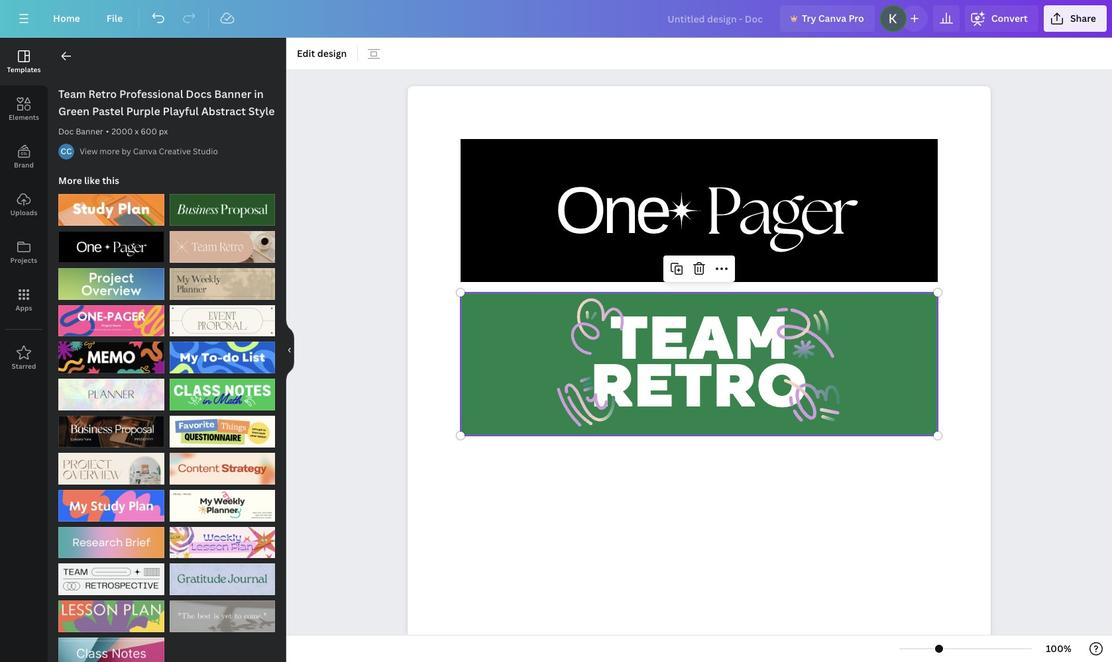 Task type: describe. For each thing, give the bounding box(es) containing it.
weekly lesson plan docs banner in purple pink playful illustrative style group
[[169, 519, 275, 559]]

team for team retro professional docs banner in green pastel purple playful abstract style
[[58, 87, 86, 101]]

team retro professional docs banner in grey black sleek monochrome style group
[[58, 556, 164, 596]]

pro
[[849, 12, 864, 25]]

project overview/one-pager professional docs banner in beige brown warm classic style group
[[58, 445, 164, 485]]

like
[[84, 174, 100, 187]]

creative
[[159, 146, 191, 157]]

starred button
[[0, 335, 48, 382]]

study plan docs banner in bright orange white vibrant professional style group
[[58, 186, 164, 226]]

px
[[159, 126, 168, 137]]

planner personal docs banner in ivory pink yellow playful abstract style image
[[169, 490, 275, 522]]

event/business proposal professional docs banner in green white traditional corporate style image
[[169, 194, 275, 226]]

study plan docs banner in bright orange white vibrant professional style image
[[58, 194, 164, 226]]

uploads
[[10, 208, 37, 217]]

team retro professional docs banner in grey black sleek monochrome style image
[[58, 564, 164, 596]]

event/business proposal professional docs banner in beige dark brown warm classic style group
[[169, 297, 275, 337]]

team retro
[[590, 313, 808, 421]]

x
[[135, 126, 139, 137]]

Design title text field
[[657, 5, 775, 32]]

canva creative studio image
[[58, 144, 74, 160]]

canva inside main menu bar
[[818, 12, 846, 25]]

weekly lesson plan docs banner in purple pink playful illustrative style image
[[169, 527, 275, 559]]

view
[[80, 146, 98, 157]]

in
[[254, 87, 264, 101]]

uploads button
[[0, 181, 48, 229]]

style
[[248, 104, 275, 119]]

professional
[[119, 87, 183, 101]]

project overview/one-pager professional docs banner in pink dark blue yellow playful abstract style group
[[58, 297, 164, 337]]

study plan school docs banner in blue pink orange playful abstract style image
[[58, 490, 164, 522]]

more like this
[[58, 174, 119, 187]]

event/business proposal professional docs banner in green white traditional corporate style group
[[169, 186, 275, 226]]

study plan school docs banner in blue pink orange playful abstract style group
[[58, 482, 164, 522]]

edit
[[297, 47, 315, 60]]

to-do list personal docs banner in blue light blue neon green playful abstract style image
[[169, 342, 275, 374]]

team retro professional docs banner in salmon tan warm classic style image
[[169, 231, 275, 263]]

event/business proposal professional docs banner in dark brown white photocentric style group
[[58, 408, 164, 448]]

class notes school docs banner in pink white photocentric style image
[[58, 638, 164, 663]]

content strategy docs banner in pastel orange red light blue soft pastels style image
[[169, 453, 275, 485]]

project overview/one-pager professional docs banner in pink dark blue yellow playful abstract style image
[[58, 305, 164, 337]]

view more by canva creative studio
[[80, 146, 218, 157]]

interview preparations docs banner in beige black and white classic professional style group
[[169, 593, 275, 633]]

team retro professional docs banner in salmon tan warm classic style group
[[169, 223, 275, 263]]

research brief docs banner in orange teal pink soft pastels style image
[[58, 527, 164, 559]]

projects
[[10, 256, 37, 265]]

try canva pro
[[802, 12, 864, 25]]

doc
[[58, 126, 74, 137]]

more
[[100, 146, 120, 157]]

edit design button
[[292, 43, 352, 64]]

templates
[[7, 65, 41, 74]]

apps button
[[0, 276, 48, 324]]

bright abstract colorful memo docs banner group
[[58, 334, 164, 374]]

project overview/one-pager professional docs banner in black white sleek monochrome style group
[[58, 223, 164, 263]]

studio
[[193, 146, 218, 157]]

favorite things questionnaire docs banner in blue orange green playful style image
[[169, 416, 275, 448]]

event/business proposal professional docs banner in dark brown white photocentric style image
[[58, 416, 164, 448]]

project overview/one-pager professional docs banner in beige brown warm classic style image
[[58, 453, 164, 485]]

one
[[555, 174, 668, 248]]

file
[[107, 12, 123, 25]]

canva creative studio element
[[58, 144, 74, 160]]

project overview/one-pager professional docs banner in black white sleek monochrome style image
[[58, 231, 164, 263]]

0 horizontal spatial canva
[[133, 146, 157, 157]]

purple
[[126, 104, 160, 119]]

100%
[[1046, 643, 1072, 655]]

abstract
[[201, 104, 246, 119]]

1 vertical spatial banner
[[76, 126, 103, 137]]

2000
[[112, 126, 133, 137]]

class notes school docs banner in bright green dark blue playful abstract style image
[[169, 379, 275, 411]]

lesson plan school docs banner in green purple yellow playful abstract style group
[[58, 593, 164, 633]]

home
[[53, 12, 80, 25]]



Task type: locate. For each thing, give the bounding box(es) containing it.
canva right try
[[818, 12, 846, 25]]

edit design
[[297, 47, 347, 60]]

planner personal docs banner in tan ash grey warm classic style image
[[169, 268, 275, 300]]

100% button
[[1037, 639, 1080, 660]]

1 vertical spatial retro
[[590, 361, 808, 421]]

side panel tab list
[[0, 38, 48, 382]]

templates button
[[0, 38, 48, 85]]

gratitude journal docs banner in light blue green vibrant professional style group
[[169, 556, 275, 596]]

brand
[[14, 160, 34, 170]]

green
[[58, 104, 90, 119]]

white holographic background planner docs banner group
[[58, 371, 164, 411]]

canva
[[818, 12, 846, 25], [133, 146, 157, 157]]

favorite things questionnaire docs banner in blue orange green playful style group
[[169, 408, 275, 448]]

banner up abstract
[[214, 87, 251, 101]]

project overview docs banner in light green blue vibrant professional style group
[[58, 260, 164, 300]]

white holographic background planner docs banner image
[[58, 379, 164, 411]]

pastel
[[92, 104, 124, 119]]

starred
[[12, 362, 36, 371]]

0 vertical spatial canva
[[818, 12, 846, 25]]

retro for team retro
[[590, 361, 808, 421]]

0 vertical spatial banner
[[214, 87, 251, 101]]

0 horizontal spatial retro
[[88, 87, 117, 101]]

retro for team retro professional docs banner in green pastel purple playful abstract style
[[88, 87, 117, 101]]

team for team retro
[[610, 313, 789, 373]]

None text field
[[408, 86, 991, 663]]

share
[[1070, 12, 1096, 25]]

try
[[802, 12, 816, 25]]

1 horizontal spatial canva
[[818, 12, 846, 25]]

projects button
[[0, 229, 48, 276]]

file button
[[96, 5, 133, 32]]

convert button
[[965, 5, 1038, 32]]

elements button
[[0, 85, 48, 133]]

600
[[141, 126, 157, 137]]

banner
[[214, 87, 251, 101], [76, 126, 103, 137]]

doc banner
[[58, 126, 103, 137]]

by
[[122, 146, 131, 157]]

interview preparations docs banner in beige black and white classic professional style image
[[169, 601, 275, 633]]

1 horizontal spatial banner
[[214, 87, 251, 101]]

try canva pro button
[[780, 5, 875, 32]]

design
[[317, 47, 347, 60]]

banner up view
[[76, 126, 103, 137]]

more
[[58, 174, 82, 187]]

retro inside team retro professional docs banner in green pastel purple playful abstract style
[[88, 87, 117, 101]]

team inside team retro professional docs banner in green pastel purple playful abstract style
[[58, 87, 86, 101]]

content strategy docs banner in pastel orange red light blue soft pastels style group
[[169, 445, 275, 485]]

2000 x 600 px
[[112, 126, 168, 137]]

research brief docs banner in orange teal pink soft pastels style group
[[58, 519, 164, 559]]

0 vertical spatial retro
[[88, 87, 117, 101]]

0 vertical spatial team
[[58, 87, 86, 101]]

share button
[[1044, 5, 1107, 32]]

1 vertical spatial canva
[[133, 146, 157, 157]]

pager
[[705, 174, 855, 249]]

convert
[[991, 12, 1028, 25]]

canva right by
[[133, 146, 157, 157]]

planner personal docs banner in ivory pink yellow playful abstract style group
[[169, 482, 275, 522]]

apps
[[16, 304, 32, 313]]

project overview docs banner in light green blue vibrant professional style image
[[58, 268, 164, 300]]

retro inside text field
[[590, 361, 808, 421]]

class notes school docs banner in pink white photocentric style group
[[58, 630, 164, 663]]

1 vertical spatial team
[[610, 313, 789, 373]]

home link
[[42, 5, 91, 32]]

lesson plan school docs banner in green purple yellow playful abstract style image
[[58, 601, 164, 633]]

none text field containing pager
[[408, 86, 991, 663]]

0 horizontal spatial team
[[58, 87, 86, 101]]

gratitude journal docs banner in light blue green vibrant professional style image
[[169, 564, 275, 596]]

team retro professional docs banner in green pastel purple playful abstract style
[[58, 87, 275, 119]]

planner personal docs banner in tan ash grey warm classic style group
[[169, 260, 275, 300]]

playful
[[163, 104, 199, 119]]

1 horizontal spatial team
[[610, 313, 789, 373]]

docs
[[186, 87, 212, 101]]

0 horizontal spatial banner
[[76, 126, 103, 137]]

class notes school docs banner in bright green dark blue playful abstract style group
[[169, 371, 275, 411]]

banner inside team retro professional docs banner in green pastel purple playful abstract style
[[214, 87, 251, 101]]

event/business proposal professional docs banner in beige dark brown warm classic style image
[[169, 305, 275, 337]]

main menu bar
[[0, 0, 1112, 38]]

this
[[102, 174, 119, 187]]

brand button
[[0, 133, 48, 181]]

team inside team retro
[[610, 313, 789, 373]]

team
[[58, 87, 86, 101], [610, 313, 789, 373]]

hide image
[[286, 318, 294, 382]]

view more by canva creative studio button
[[80, 145, 218, 158]]

to-do list personal docs banner in blue light blue neon green playful abstract style group
[[169, 334, 275, 374]]

1 horizontal spatial retro
[[590, 361, 808, 421]]

bright abstract colorful memo docs banner image
[[58, 342, 164, 374]]

retro
[[88, 87, 117, 101], [590, 361, 808, 421]]

elements
[[9, 113, 39, 122]]



Task type: vqa. For each thing, say whether or not it's contained in the screenshot.
Project Overview Docs Banner in Light Green Blue Vibrant Professional Style group
yes



